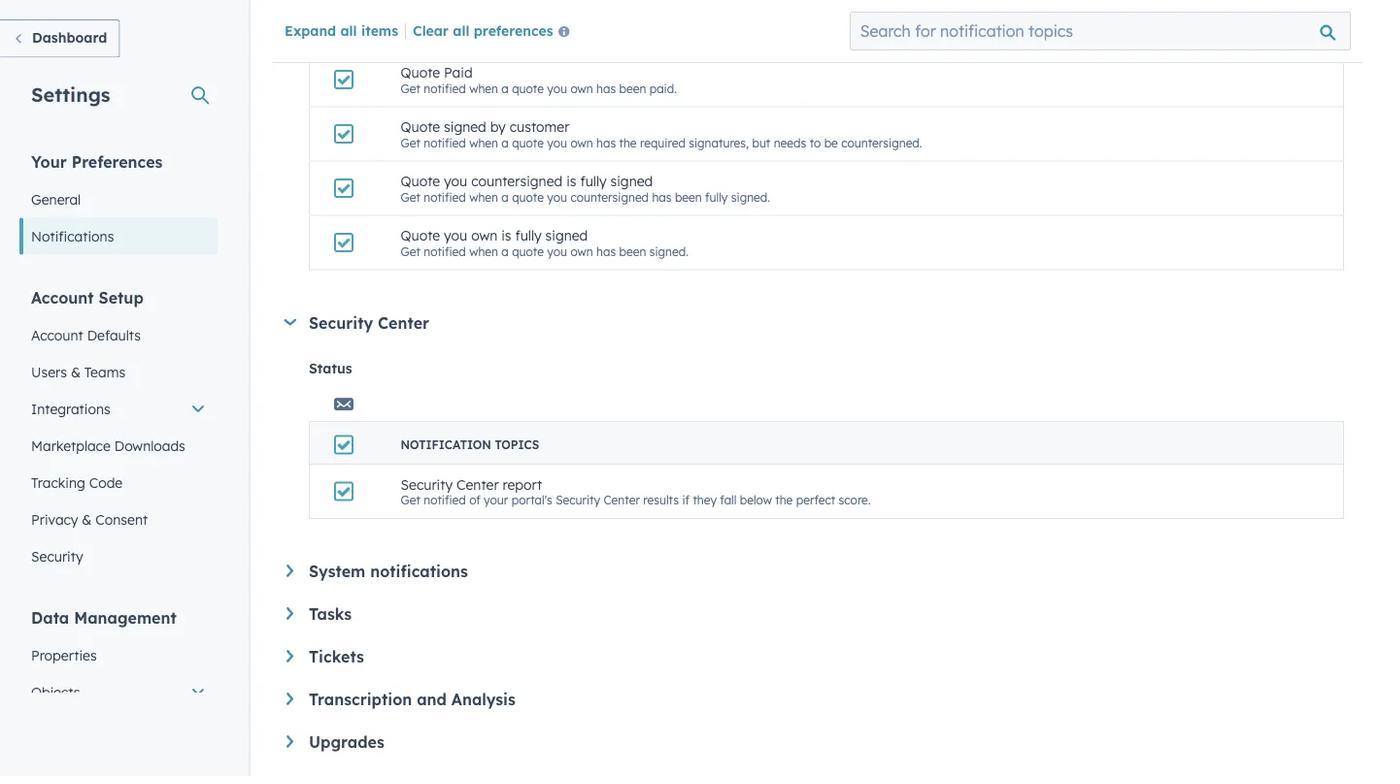 Task type: describe. For each thing, give the bounding box(es) containing it.
quote for quote paid
[[401, 64, 440, 81]]

1 horizontal spatial countersigned
[[571, 190, 649, 204]]

users
[[31, 364, 67, 381]]

be
[[824, 135, 838, 150]]

security center button
[[283, 313, 1344, 333]]

data management element
[[19, 607, 218, 777]]

quote inside countersignature needed from you get notified when a quote you need to countersign has the required signatures.
[[512, 26, 544, 41]]

settings
[[31, 82, 110, 106]]

signed for quote you own is fully signed
[[545, 227, 588, 244]]

get inside security center report get notified of your portal's security center results if they fall below the perfect score.
[[401, 493, 420, 508]]

dashboard
[[32, 29, 107, 46]]

security center report get notified of your portal's security center results if they fall below the perfect score.
[[401, 476, 871, 508]]

countersignature needed from you get notified when a quote you need to countersign has the required signatures.
[[401, 9, 836, 41]]

signatures,
[[689, 135, 749, 150]]

notified inside quote you countersigned is fully signed get notified when a quote you countersigned has been fully signed.
[[424, 190, 466, 204]]

objects button
[[19, 675, 218, 711]]

consent
[[95, 511, 148, 528]]

a inside quote you own is fully signed get notified when a quote you own has been signed.
[[501, 244, 509, 259]]

score.
[[839, 493, 871, 508]]

when inside quote signed by customer get notified when a quote you own has the required signatures, but needs to be countersigned.
[[469, 135, 498, 150]]

paid.
[[649, 81, 677, 95]]

security center
[[309, 313, 429, 333]]

needs
[[774, 135, 806, 150]]

privacy
[[31, 511, 78, 528]]

notified inside quote signed by customer get notified when a quote you own has the required signatures, but needs to be countersigned.
[[424, 135, 466, 150]]

signed inside quote signed by customer get notified when a quote you own has the required signatures, but needs to be countersigned.
[[444, 118, 486, 135]]

caret image for tickets
[[287, 651, 293, 663]]

general
[[31, 191, 81, 208]]

center for security center report get notified of your portal's security center results if they fall below the perfect score.
[[457, 476, 499, 493]]

you inside 'quote paid get notified when a quote you own has been paid.'
[[547, 81, 567, 95]]

quote inside quote signed by customer get notified when a quote you own has the required signatures, but needs to be countersigned.
[[512, 135, 544, 150]]

by
[[490, 118, 506, 135]]

been inside 'quote paid get notified when a quote you own has been paid.'
[[619, 81, 646, 95]]

own inside 'quote paid get notified when a quote you own has been paid.'
[[571, 81, 593, 95]]

clear all preferences
[[413, 22, 553, 39]]

preferences
[[474, 22, 553, 39]]

signed for quote you countersigned is fully signed
[[610, 173, 653, 190]]

the inside countersignature needed from you get notified when a quote you need to countersign has the required signatures.
[[706, 26, 724, 41]]

portal's
[[512, 493, 552, 508]]

security link
[[19, 539, 218, 575]]

caret image for upgrades
[[287, 736, 293, 749]]

paid
[[444, 64, 473, 81]]

quote signed by customer get notified when a quote you own has the required signatures, but needs to be countersigned.
[[401, 118, 922, 150]]

properties
[[31, 647, 97, 664]]

notifications
[[370, 562, 468, 582]]

marketplace downloads link
[[19, 428, 218, 465]]

defaults
[[87, 327, 141, 344]]

data management
[[31, 608, 177, 628]]

quote for quote you own is fully signed
[[401, 227, 440, 244]]

management
[[74, 608, 177, 628]]

tickets button
[[287, 648, 1344, 667]]

tasks
[[309, 605, 352, 624]]

tickets
[[309, 648, 364, 667]]

account setup
[[31, 288, 144, 307]]

has for quote you own is fully signed
[[596, 244, 616, 259]]

to inside countersignature needed from you get notified when a quote you need to countersign has the required signatures.
[[601, 26, 612, 41]]

setup
[[99, 288, 144, 307]]

security for security center report get notified of your portal's security center results if they fall below the perfect score.
[[401, 476, 453, 493]]

items
[[361, 22, 398, 39]]

is for countersigned
[[566, 173, 576, 190]]

Search for notification topics search field
[[850, 12, 1351, 51]]

when inside quote you countersigned is fully signed get notified when a quote you countersigned has been fully signed.
[[469, 190, 498, 204]]

transcription and analysis button
[[287, 691, 1344, 710]]

get inside quote you countersigned is fully signed get notified when a quote you countersigned has been fully signed.
[[401, 190, 420, 204]]

expand all items button
[[285, 22, 398, 39]]

if
[[682, 493, 690, 508]]

account setup element
[[19, 287, 218, 575]]

upgrades button
[[287, 733, 1344, 753]]

marketplace downloads
[[31, 438, 185, 455]]

from
[[567, 9, 598, 26]]

you inside quote signed by customer get notified when a quote you own has the required signatures, but needs to be countersigned.
[[547, 135, 567, 150]]

users & teams
[[31, 364, 125, 381]]

transcription
[[309, 691, 412, 710]]

notification topics
[[401, 438, 539, 453]]

properties link
[[19, 638, 218, 675]]

analysis
[[451, 691, 516, 710]]

notification
[[401, 438, 491, 453]]

countersign
[[615, 26, 680, 41]]

quote inside quote you countersigned is fully signed get notified when a quote you countersigned has been fully signed.
[[512, 190, 544, 204]]

been for quote you countersigned is fully signed
[[675, 190, 702, 204]]

security for security
[[31, 548, 83, 565]]

account defaults
[[31, 327, 141, 344]]

integrations
[[31, 401, 110, 418]]

quote you countersigned is fully signed get notified when a quote you countersigned has been fully signed.
[[401, 173, 770, 204]]

tracking code
[[31, 474, 123, 491]]

results
[[643, 493, 679, 508]]

all for expand
[[340, 22, 357, 39]]

system notifications button
[[287, 562, 1344, 582]]

notified inside quote you own is fully signed get notified when a quote you own has been signed.
[[424, 244, 466, 259]]

a inside 'quote paid get notified when a quote you own has been paid.'
[[501, 81, 509, 95]]

notified inside security center report get notified of your portal's security center results if they fall below the perfect score.
[[424, 493, 466, 508]]

notified inside 'quote paid get notified when a quote you own has been paid.'
[[424, 81, 466, 95]]

has inside 'quote paid get notified when a quote you own has been paid.'
[[596, 81, 616, 95]]

security right portal's
[[556, 493, 600, 508]]

get inside countersignature needed from you get notified when a quote you need to countersign has the required signatures.
[[401, 26, 420, 41]]

upgrades
[[309, 733, 384, 753]]

account for account defaults
[[31, 327, 83, 344]]

your
[[484, 493, 508, 508]]

needed
[[516, 9, 563, 26]]

been for quote you own is fully signed
[[619, 244, 646, 259]]

topics
[[495, 438, 539, 453]]

account defaults link
[[19, 317, 218, 354]]

tracking
[[31, 474, 85, 491]]

is for own
[[501, 227, 511, 244]]

to inside quote signed by customer get notified when a quote you own has the required signatures, but needs to be countersigned.
[[810, 135, 821, 150]]

and
[[417, 691, 447, 710]]

marketplace
[[31, 438, 111, 455]]

a inside quote signed by customer get notified when a quote you own has the required signatures, but needs to be countersigned.
[[501, 135, 509, 150]]



Task type: locate. For each thing, give the bounding box(es) containing it.
you
[[601, 9, 625, 26], [547, 26, 567, 41], [547, 81, 567, 95], [547, 135, 567, 150], [444, 173, 467, 190], [547, 190, 567, 204], [444, 227, 467, 244], [547, 244, 567, 259]]

report
[[503, 476, 542, 493]]

has inside quote you own is fully signed get notified when a quote you own has been signed.
[[596, 244, 616, 259]]

required inside quote signed by customer get notified when a quote you own has the required signatures, but needs to be countersigned.
[[640, 135, 686, 150]]

when
[[469, 26, 498, 41], [469, 81, 498, 95], [469, 135, 498, 150], [469, 190, 498, 204], [469, 244, 498, 259]]

the right below
[[775, 493, 793, 508]]

caret image inside upgrades dropdown button
[[287, 736, 293, 749]]

your preferences
[[31, 152, 163, 171]]

1 vertical spatial to
[[810, 135, 821, 150]]

caret image left tasks
[[287, 608, 293, 620]]

system notifications
[[309, 562, 468, 582]]

2 get from the top
[[401, 81, 420, 95]]

get
[[401, 26, 420, 41], [401, 81, 420, 95], [401, 135, 420, 150], [401, 190, 420, 204], [401, 244, 420, 259], [401, 493, 420, 508]]

a inside countersignature needed from you get notified when a quote you need to countersign has the required signatures.
[[501, 26, 509, 41]]

is
[[566, 173, 576, 190], [501, 227, 511, 244]]

downloads
[[114, 438, 185, 455]]

caret image inside tasks dropdown button
[[287, 608, 293, 620]]

2 horizontal spatial fully
[[705, 190, 728, 204]]

get inside quote signed by customer get notified when a quote you own has the required signatures, but needs to be countersigned.
[[401, 135, 420, 150]]

own inside quote signed by customer get notified when a quote you own has the required signatures, but needs to be countersigned.
[[571, 135, 593, 150]]

integrations button
[[19, 391, 218, 428]]

fully for quote you own is fully signed
[[515, 227, 542, 244]]

fully for quote you countersigned is fully signed
[[580, 173, 607, 190]]

quote inside quote you own is fully signed get notified when a quote you own has been signed.
[[512, 244, 544, 259]]

& for privacy
[[82, 511, 92, 528]]

all for clear
[[453, 22, 470, 39]]

users & teams link
[[19, 354, 218, 391]]

caret image inside the security center dropdown button
[[284, 319, 296, 326]]

has inside quote you countersigned is fully signed get notified when a quote you countersigned has been fully signed.
[[652, 190, 672, 204]]

2 horizontal spatial the
[[775, 493, 793, 508]]

quote up 'customer'
[[512, 81, 544, 95]]

0 horizontal spatial signed
[[444, 118, 486, 135]]

& right privacy
[[82, 511, 92, 528]]

when inside countersignature needed from you get notified when a quote you need to countersign has the required signatures.
[[469, 26, 498, 41]]

signatures.
[[776, 26, 836, 41]]

has for countersignature needed from you
[[683, 26, 703, 41]]

2 notified from the top
[[424, 81, 466, 95]]

has inside countersignature needed from you get notified when a quote you need to countersign has the required signatures.
[[683, 26, 703, 41]]

expand all items
[[285, 22, 398, 39]]

caret image for security center
[[284, 319, 296, 326]]

1 horizontal spatial all
[[453, 22, 470, 39]]

1 quote from the top
[[512, 26, 544, 41]]

2 all from the left
[[453, 22, 470, 39]]

0 horizontal spatial center
[[378, 313, 429, 333]]

notified inside countersignature needed from you get notified when a quote you need to countersign has the required signatures.
[[424, 26, 466, 41]]

1 vertical spatial &
[[82, 511, 92, 528]]

1 vertical spatial the
[[619, 135, 637, 150]]

is down quote you countersigned is fully signed get notified when a quote you countersigned has been fully signed.
[[501, 227, 511, 244]]

been inside quote you own is fully signed get notified when a quote you own has been signed.
[[619, 244, 646, 259]]

0 vertical spatial required
[[727, 26, 772, 41]]

2 vertical spatial the
[[775, 493, 793, 508]]

1 horizontal spatial is
[[566, 173, 576, 190]]

& right users
[[71, 364, 81, 381]]

3 notified from the top
[[424, 135, 466, 150]]

4 when from the top
[[469, 190, 498, 204]]

0 horizontal spatial required
[[640, 135, 686, 150]]

quote
[[401, 64, 440, 81], [401, 118, 440, 135], [401, 173, 440, 190], [401, 227, 440, 244]]

fully down signatures,
[[705, 190, 728, 204]]

0 horizontal spatial to
[[601, 26, 612, 41]]

0 vertical spatial the
[[706, 26, 724, 41]]

quote inside quote you countersigned is fully signed get notified when a quote you countersigned has been fully signed.
[[401, 173, 440, 190]]

& for users
[[71, 364, 81, 381]]

3 when from the top
[[469, 135, 498, 150]]

own
[[571, 81, 593, 95], [571, 135, 593, 150], [471, 227, 497, 244], [571, 244, 593, 259]]

1 horizontal spatial required
[[727, 26, 772, 41]]

get inside quote you own is fully signed get notified when a quote you own has been signed.
[[401, 244, 420, 259]]

they
[[693, 493, 717, 508]]

data
[[31, 608, 69, 628]]

3 quote from the top
[[512, 135, 544, 150]]

center
[[378, 313, 429, 333], [457, 476, 499, 493], [604, 493, 640, 508]]

5 a from the top
[[501, 244, 509, 259]]

caret image inside tickets dropdown button
[[287, 651, 293, 663]]

quote you own is fully signed get notified when a quote you own has been signed.
[[401, 227, 689, 259]]

1 when from the top
[[469, 26, 498, 41]]

1 horizontal spatial center
[[457, 476, 499, 493]]

signed left "by"
[[444, 118, 486, 135]]

signed. inside quote you countersigned is fully signed get notified when a quote you countersigned has been fully signed.
[[731, 190, 770, 204]]

countersigned.
[[841, 135, 922, 150]]

2 when from the top
[[469, 81, 498, 95]]

signed inside quote you countersigned is fully signed get notified when a quote you countersigned has been fully signed.
[[610, 173, 653, 190]]

caret image
[[287, 693, 293, 706]]

account for account setup
[[31, 288, 94, 307]]

transcription and analysis
[[309, 691, 516, 710]]

tasks button
[[287, 605, 1344, 624]]

caret image up caret icon
[[287, 651, 293, 663]]

1 horizontal spatial to
[[810, 135, 821, 150]]

0 vertical spatial &
[[71, 364, 81, 381]]

notifications
[[31, 228, 114, 245]]

& inside users & teams link
[[71, 364, 81, 381]]

dashboard link
[[0, 19, 120, 58]]

0 vertical spatial is
[[566, 173, 576, 190]]

4 quote from the top
[[512, 190, 544, 204]]

6 notified from the top
[[424, 493, 466, 508]]

to
[[601, 26, 612, 41], [810, 135, 821, 150]]

fully down quote you countersigned is fully signed get notified when a quote you countersigned has been fully signed.
[[515, 227, 542, 244]]

5 when from the top
[[469, 244, 498, 259]]

1 vertical spatial is
[[501, 227, 511, 244]]

1 vertical spatial signed
[[610, 173, 653, 190]]

the inside security center report get notified of your portal's security center results if they fall below the perfect score.
[[775, 493, 793, 508]]

4 quote from the top
[[401, 227, 440, 244]]

to left "be" at the right of the page
[[810, 135, 821, 150]]

teams
[[84, 364, 125, 381]]

account up account defaults
[[31, 288, 94, 307]]

has inside quote signed by customer get notified when a quote you own has the required signatures, but needs to be countersigned.
[[596, 135, 616, 150]]

caret image
[[284, 319, 296, 326], [287, 565, 293, 578], [287, 608, 293, 620], [287, 651, 293, 663], [287, 736, 293, 749]]

fully inside quote you own is fully signed get notified when a quote you own has been signed.
[[515, 227, 542, 244]]

countersigned
[[471, 173, 563, 190], [571, 190, 649, 204]]

required left the signatures.
[[727, 26, 772, 41]]

quote inside quote signed by customer get notified when a quote you own has the required signatures, but needs to be countersigned.
[[401, 118, 440, 135]]

has down quote signed by customer get notified when a quote you own has the required signatures, but needs to be countersigned.
[[652, 190, 672, 204]]

a inside quote you countersigned is fully signed get notified when a quote you countersigned has been fully signed.
[[501, 190, 509, 204]]

0 horizontal spatial the
[[619, 135, 637, 150]]

fall
[[720, 493, 737, 508]]

caret image left system
[[287, 565, 293, 578]]

signed. inside quote you own is fully signed get notified when a quote you own has been signed.
[[649, 244, 689, 259]]

a
[[501, 26, 509, 41], [501, 81, 509, 95], [501, 135, 509, 150], [501, 190, 509, 204], [501, 244, 509, 259]]

need
[[571, 26, 598, 41]]

center for security center
[[378, 313, 429, 333]]

1 vertical spatial required
[[640, 135, 686, 150]]

0 vertical spatial account
[[31, 288, 94, 307]]

quote inside quote you own is fully signed get notified when a quote you own has been signed.
[[401, 227, 440, 244]]

1 account from the top
[[31, 288, 94, 307]]

security for security center
[[309, 313, 373, 333]]

caret image for system notifications
[[287, 565, 293, 578]]

general link
[[19, 181, 218, 218]]

0 vertical spatial been
[[619, 81, 646, 95]]

1 horizontal spatial signed
[[545, 227, 588, 244]]

2 horizontal spatial signed
[[610, 173, 653, 190]]

below
[[740, 493, 772, 508]]

1 horizontal spatial the
[[706, 26, 724, 41]]

caret image inside system notifications dropdown button
[[287, 565, 293, 578]]

get inside 'quote paid get notified when a quote you own has been paid.'
[[401, 81, 420, 95]]

been down signatures,
[[675, 190, 702, 204]]

has down quote you countersigned is fully signed get notified when a quote you countersigned has been fully signed.
[[596, 244, 616, 259]]

when inside quote you own is fully signed get notified when a quote you own has been signed.
[[469, 244, 498, 259]]

your preferences element
[[19, 151, 218, 255]]

2 vertical spatial signed
[[545, 227, 588, 244]]

1 a from the top
[[501, 26, 509, 41]]

4 get from the top
[[401, 190, 420, 204]]

countersigned up quote you own is fully signed get notified when a quote you own has been signed.
[[571, 190, 649, 204]]

required inside countersignature needed from you get notified when a quote you need to countersign has the required signatures.
[[727, 26, 772, 41]]

1 quote from the top
[[401, 64, 440, 81]]

privacy & consent link
[[19, 502, 218, 539]]

0 horizontal spatial all
[[340, 22, 357, 39]]

security up status at the top of page
[[309, 313, 373, 333]]

privacy & consent
[[31, 511, 148, 528]]

tracking code link
[[19, 465, 218, 502]]

quote inside 'quote paid get notified when a quote you own has been paid.'
[[512, 81, 544, 95]]

countersigned down "by"
[[471, 173, 563, 190]]

is inside quote you own is fully signed get notified when a quote you own has been signed.
[[501, 227, 511, 244]]

all
[[340, 22, 357, 39], [453, 22, 470, 39]]

3 a from the top
[[501, 135, 509, 150]]

caret image down caret icon
[[287, 736, 293, 749]]

is down 'customer'
[[566, 173, 576, 190]]

the up quote you countersigned is fully signed get notified when a quote you countersigned has been fully signed.
[[619, 135, 637, 150]]

0 vertical spatial to
[[601, 26, 612, 41]]

signed inside quote you own is fully signed get notified when a quote you own has been signed.
[[545, 227, 588, 244]]

quote up quote you own is fully signed get notified when a quote you own has been signed.
[[512, 190, 544, 204]]

signed down quote signed by customer get notified when a quote you own has the required signatures, but needs to be countersigned.
[[610, 173, 653, 190]]

1 vertical spatial account
[[31, 327, 83, 344]]

caret image for tasks
[[287, 608, 293, 620]]

been
[[619, 81, 646, 95], [675, 190, 702, 204], [619, 244, 646, 259]]

when inside 'quote paid get notified when a quote you own has been paid.'
[[469, 81, 498, 95]]

been down quote you countersigned is fully signed get notified when a quote you countersigned has been fully signed.
[[619, 244, 646, 259]]

0 horizontal spatial &
[[71, 364, 81, 381]]

your
[[31, 152, 67, 171]]

countersignature
[[401, 9, 512, 26]]

0 horizontal spatial is
[[501, 227, 511, 244]]

perfect
[[796, 493, 835, 508]]

2 quote from the top
[[401, 118, 440, 135]]

5 notified from the top
[[424, 244, 466, 259]]

1 horizontal spatial &
[[82, 511, 92, 528]]

0 vertical spatial signed
[[444, 118, 486, 135]]

system
[[309, 562, 365, 582]]

account inside the 'account defaults' link
[[31, 327, 83, 344]]

code
[[89, 474, 123, 491]]

quote
[[512, 26, 544, 41], [512, 81, 544, 95], [512, 135, 544, 150], [512, 190, 544, 204], [512, 244, 544, 259]]

quote right "by"
[[512, 135, 544, 150]]

0 horizontal spatial fully
[[515, 227, 542, 244]]

0 vertical spatial signed.
[[731, 190, 770, 204]]

quote paid get notified when a quote you own has been paid.
[[401, 64, 677, 95]]

5 get from the top
[[401, 244, 420, 259]]

clear
[[413, 22, 449, 39]]

&
[[71, 364, 81, 381], [82, 511, 92, 528]]

required down paid.
[[640, 135, 686, 150]]

is inside quote you countersigned is fully signed get notified when a quote you countersigned has been fully signed.
[[566, 173, 576, 190]]

caret image left security center
[[284, 319, 296, 326]]

quote down quote you countersigned is fully signed get notified when a quote you countersigned has been fully signed.
[[512, 244, 544, 259]]

quote for quote signed by customer
[[401, 118, 440, 135]]

0 horizontal spatial signed.
[[649, 244, 689, 259]]

has left paid.
[[596, 81, 616, 95]]

the inside quote signed by customer get notified when a quote you own has the required signatures, but needs to be countersigned.
[[619, 135, 637, 150]]

quote up 'quote paid get notified when a quote you own has been paid.'
[[512, 26, 544, 41]]

but
[[752, 135, 770, 150]]

3 get from the top
[[401, 135, 420, 150]]

clear all preferences button
[[413, 20, 578, 43]]

1 notified from the top
[[424, 26, 466, 41]]

2 a from the top
[[501, 81, 509, 95]]

the right countersign at the top left of the page
[[706, 26, 724, 41]]

preferences
[[72, 152, 163, 171]]

the
[[706, 26, 724, 41], [619, 135, 637, 150], [775, 493, 793, 508]]

4 a from the top
[[501, 190, 509, 204]]

1 horizontal spatial fully
[[580, 173, 607, 190]]

expand
[[285, 22, 336, 39]]

signed.
[[731, 190, 770, 204], [649, 244, 689, 259]]

has up quote you countersigned is fully signed get notified when a quote you countersigned has been fully signed.
[[596, 135, 616, 150]]

security down privacy
[[31, 548, 83, 565]]

security down the 'notification'
[[401, 476, 453, 493]]

2 quote from the top
[[512, 81, 544, 95]]

has for quote you countersigned is fully signed
[[652, 190, 672, 204]]

0 horizontal spatial countersigned
[[471, 173, 563, 190]]

fully
[[580, 173, 607, 190], [705, 190, 728, 204], [515, 227, 542, 244]]

security
[[309, 313, 373, 333], [401, 476, 453, 493], [556, 493, 600, 508], [31, 548, 83, 565]]

been inside quote you countersigned is fully signed get notified when a quote you countersigned has been fully signed.
[[675, 190, 702, 204]]

has right countersign at the top left of the page
[[683, 26, 703, 41]]

1 vertical spatial signed.
[[649, 244, 689, 259]]

status
[[309, 360, 352, 377]]

to right need
[[601, 26, 612, 41]]

required
[[727, 26, 772, 41], [640, 135, 686, 150]]

all left items
[[340, 22, 357, 39]]

all right clear
[[453, 22, 470, 39]]

been left paid.
[[619, 81, 646, 95]]

1 horizontal spatial signed.
[[731, 190, 770, 204]]

6 get from the top
[[401, 493, 420, 508]]

1 all from the left
[[340, 22, 357, 39]]

notified
[[424, 26, 466, 41], [424, 81, 466, 95], [424, 135, 466, 150], [424, 190, 466, 204], [424, 244, 466, 259], [424, 493, 466, 508]]

4 notified from the top
[[424, 190, 466, 204]]

all inside clear all preferences button
[[453, 22, 470, 39]]

5 quote from the top
[[512, 244, 544, 259]]

has
[[683, 26, 703, 41], [596, 81, 616, 95], [596, 135, 616, 150], [652, 190, 672, 204], [596, 244, 616, 259]]

signed down quote you countersigned is fully signed get notified when a quote you countersigned has been fully signed.
[[545, 227, 588, 244]]

quote inside 'quote paid get notified when a quote you own has been paid.'
[[401, 64, 440, 81]]

1 get from the top
[[401, 26, 420, 41]]

customer
[[510, 118, 570, 135]]

1 vertical spatial been
[[675, 190, 702, 204]]

signed
[[444, 118, 486, 135], [610, 173, 653, 190], [545, 227, 588, 244]]

quote for quote you countersigned is fully signed
[[401, 173, 440, 190]]

security inside account setup element
[[31, 548, 83, 565]]

2 vertical spatial been
[[619, 244, 646, 259]]

3 quote from the top
[[401, 173, 440, 190]]

2 horizontal spatial center
[[604, 493, 640, 508]]

2 account from the top
[[31, 327, 83, 344]]

fully up quote you own is fully signed get notified when a quote you own has been signed.
[[580, 173, 607, 190]]

account up users
[[31, 327, 83, 344]]

objects
[[31, 684, 80, 701]]

& inside privacy & consent link
[[82, 511, 92, 528]]

of
[[469, 493, 481, 508]]



Task type: vqa. For each thing, say whether or not it's contained in the screenshot.
Dashboard link
yes



